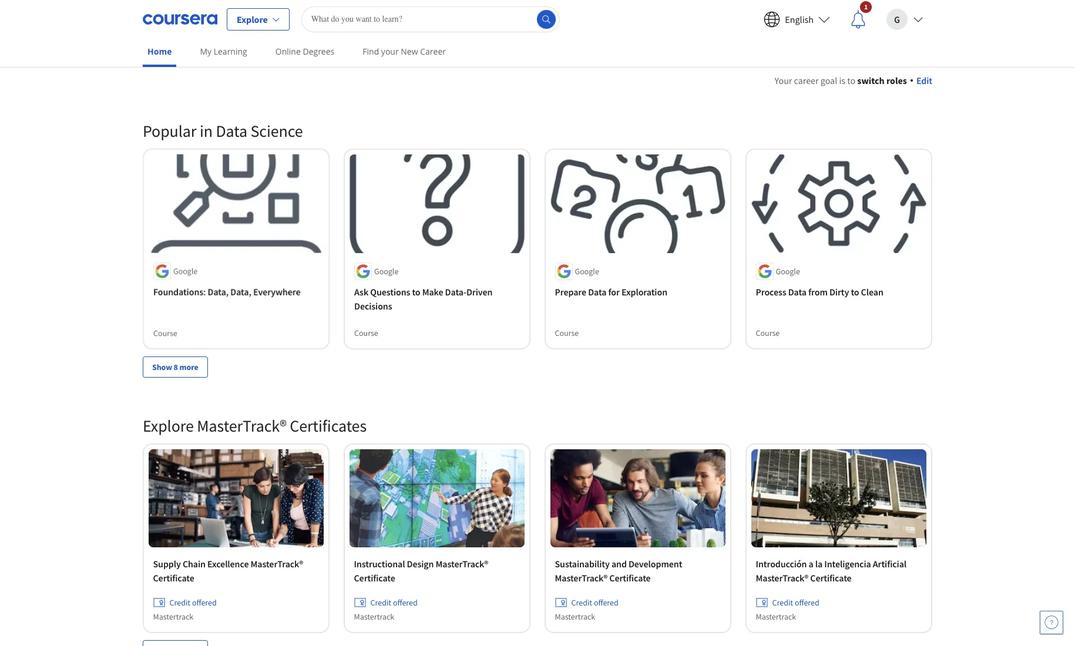 Task type: describe. For each thing, give the bounding box(es) containing it.
english
[[785, 13, 814, 25]]

data for prepare
[[589, 286, 607, 298]]

ask questions to make data-driven decisions
[[354, 286, 493, 312]]

explore button
[[227, 8, 290, 30]]

find your new career link
[[358, 38, 451, 65]]

my
[[200, 46, 212, 57]]

course for prepare data for exploration
[[555, 328, 579, 338]]

certificate inside sustainability and development mastertrack® certificate
[[610, 573, 651, 584]]

mastertrack® inside supply chain excellence mastertrack® certificate
[[251, 558, 304, 570]]

introducción a la inteligencia artificial mastertrack® certificate
[[756, 558, 907, 584]]

foundations:
[[153, 286, 206, 298]]

2 data, from the left
[[230, 286, 251, 298]]

to for process data from dirty to clean
[[851, 286, 860, 298]]

credit for supply chain excellence mastertrack® certificate
[[170, 598, 191, 608]]

prepare data for exploration
[[555, 286, 668, 298]]

roles
[[887, 75, 907, 86]]

mastertrack® inside sustainability and development mastertrack® certificate
[[555, 573, 608, 584]]

explore mastertrack® certificates collection element
[[136, 396, 940, 646]]

chain
[[183, 558, 206, 570]]

science
[[251, 120, 303, 142]]

popular in data science
[[143, 120, 303, 142]]

course for ask questions to make data-driven decisions
[[354, 328, 378, 338]]

google for prepare
[[575, 266, 600, 277]]

supply chain excellence mastertrack® certificate link
[[153, 557, 319, 585]]

mastertrack® inside instructional design mastertrack® certificate
[[436, 558, 489, 570]]

data for process
[[789, 286, 807, 298]]

offered for chain
[[192, 598, 217, 608]]

online degrees link
[[271, 38, 339, 65]]

degrees
[[303, 46, 335, 57]]

ask questions to make data-driven decisions link
[[354, 285, 520, 313]]

mastertrack for instructional design mastertrack® certificate
[[354, 612, 395, 622]]

sustainability and development mastertrack® certificate
[[555, 558, 683, 584]]

find
[[363, 46, 379, 57]]

new
[[401, 46, 418, 57]]

explore mastertrack® certificates
[[143, 415, 367, 436]]

credit offered for instructional
[[371, 598, 418, 608]]

english button
[[755, 0, 840, 38]]

development
[[629, 558, 683, 570]]

my learning link
[[195, 38, 252, 65]]

home link
[[143, 38, 177, 67]]

switch
[[858, 75, 885, 86]]

supply chain excellence mastertrack® certificate
[[153, 558, 304, 584]]

instructional design mastertrack® certificate link
[[354, 557, 520, 585]]

career
[[420, 46, 446, 57]]

more
[[180, 362, 198, 372]]

inteligencia
[[825, 558, 872, 570]]

design
[[407, 558, 434, 570]]

from
[[809, 286, 828, 298]]

make
[[422, 286, 443, 298]]

mastertrack for introducción a la inteligencia artificial mastertrack® certificate
[[756, 612, 797, 622]]

course for process data from dirty to clean
[[756, 328, 780, 338]]

is
[[839, 75, 846, 86]]

mastertrack® inside introducción a la inteligencia artificial mastertrack® certificate
[[756, 573, 809, 584]]

everywhere
[[253, 286, 300, 298]]

g button
[[877, 0, 933, 38]]

a
[[809, 558, 814, 570]]

foundations: data, data, everywhere link
[[153, 285, 319, 299]]

credit for introducción a la inteligencia artificial mastertrack® certificate
[[773, 598, 794, 608]]

sustainability and development mastertrack® certificate link
[[555, 557, 721, 585]]

goal
[[821, 75, 838, 86]]



Task type: locate. For each thing, give the bounding box(es) containing it.
1 mastertrack from the left
[[153, 612, 194, 622]]

google up prepare
[[575, 266, 600, 277]]

artificial
[[873, 558, 907, 570]]

offered down supply chain excellence mastertrack® certificate
[[192, 598, 217, 608]]

google for foundations:
[[173, 266, 198, 277]]

your
[[381, 46, 399, 57]]

mastertrack down introducción
[[756, 612, 797, 622]]

2 horizontal spatial data
[[789, 286, 807, 298]]

google for ask
[[374, 266, 399, 277]]

data left from
[[789, 286, 807, 298]]

mastertrack down supply on the bottom of page
[[153, 612, 194, 622]]

exploration
[[622, 286, 668, 298]]

google up questions
[[374, 266, 399, 277]]

3 credit offered from the left
[[572, 598, 619, 608]]

excellence
[[208, 558, 249, 570]]

explore
[[237, 13, 268, 25], [143, 415, 194, 436]]

8
[[174, 362, 178, 372]]

4 credit from the left
[[773, 598, 794, 608]]

google up process
[[776, 266, 801, 277]]

to
[[848, 75, 856, 86], [412, 286, 420, 298], [851, 286, 860, 298]]

4 google from the left
[[776, 266, 801, 277]]

credit for sustainability and development mastertrack® certificate
[[572, 598, 593, 608]]

4 mastertrack from the left
[[756, 612, 797, 622]]

help center image
[[1045, 616, 1059, 630]]

0 horizontal spatial data
[[216, 120, 247, 142]]

main content
[[0, 59, 1075, 646]]

your
[[775, 75, 792, 86]]

to left make
[[412, 286, 420, 298]]

to for your career goal is to switch roles
[[848, 75, 856, 86]]

certificate down and
[[610, 573, 651, 584]]

driven
[[467, 286, 493, 298]]

my learning
[[200, 46, 247, 57]]

career
[[794, 75, 819, 86]]

introducción
[[756, 558, 807, 570]]

offered down instructional design mastertrack® certificate
[[393, 598, 418, 608]]

1 button
[[840, 0, 877, 38]]

certificate
[[153, 573, 195, 584], [354, 573, 396, 584], [610, 573, 651, 584], [811, 573, 852, 584]]

course for foundations: data, data, everywhere
[[153, 328, 177, 338]]

certificate down supply on the bottom of page
[[153, 573, 195, 584]]

google
[[173, 266, 198, 277], [374, 266, 399, 277], [575, 266, 600, 277], [776, 266, 801, 277]]

online
[[275, 46, 301, 57]]

offered for and
[[594, 598, 619, 608]]

google up foundations:
[[173, 266, 198, 277]]

offered for a
[[795, 598, 820, 608]]

2 course from the left
[[354, 328, 378, 338]]

edit button
[[911, 73, 933, 88]]

data left for
[[589, 286, 607, 298]]

credit offered for sustainability
[[572, 598, 619, 608]]

course down prepare
[[555, 328, 579, 338]]

data-
[[445, 286, 467, 298]]

1 horizontal spatial data
[[589, 286, 607, 298]]

1 vertical spatial explore
[[143, 415, 194, 436]]

show 8 more
[[152, 362, 198, 372]]

certificate down instructional
[[354, 573, 396, 584]]

la
[[816, 558, 823, 570]]

and
[[612, 558, 627, 570]]

3 offered from the left
[[594, 598, 619, 608]]

course up show
[[153, 328, 177, 338]]

course
[[153, 328, 177, 338], [354, 328, 378, 338], [555, 328, 579, 338], [756, 328, 780, 338]]

None search field
[[301, 6, 560, 32]]

questions
[[370, 286, 410, 298]]

mastertrack for sustainability and development mastertrack® certificate
[[555, 612, 596, 622]]

explore inside dropdown button
[[237, 13, 268, 25]]

data
[[216, 120, 247, 142], [589, 286, 607, 298], [789, 286, 807, 298]]

credit offered down introducción
[[773, 598, 820, 608]]

credit down introducción
[[773, 598, 794, 608]]

credit offered down instructional
[[371, 598, 418, 608]]

find your new career
[[363, 46, 446, 57]]

1 data, from the left
[[208, 286, 229, 298]]

3 certificate from the left
[[610, 573, 651, 584]]

2 offered from the left
[[393, 598, 418, 608]]

to right dirty
[[851, 286, 860, 298]]

certificate inside supply chain excellence mastertrack® certificate
[[153, 573, 195, 584]]

credit offered down sustainability and development mastertrack® certificate
[[572, 598, 619, 608]]

home
[[147, 46, 172, 57]]

credit down sustainability
[[572, 598, 593, 608]]

mastertrack for supply chain excellence mastertrack® certificate
[[153, 612, 194, 622]]

introducción a la inteligencia artificial mastertrack® certificate link
[[756, 557, 922, 585]]

in
[[200, 120, 213, 142]]

credit offered for supply
[[170, 598, 217, 608]]

certificate inside instructional design mastertrack® certificate
[[354, 573, 396, 584]]

popular in data science collection element
[[136, 102, 940, 396]]

certificates
[[290, 415, 367, 436]]

offered for design
[[393, 598, 418, 608]]

1 google from the left
[[173, 266, 198, 277]]

google for process
[[776, 266, 801, 277]]

data right in
[[216, 120, 247, 142]]

data, right foundations:
[[208, 286, 229, 298]]

4 offered from the left
[[795, 598, 820, 608]]

for
[[609, 286, 620, 298]]

0 horizontal spatial explore
[[143, 415, 194, 436]]

coursera image
[[143, 10, 217, 29]]

1 credit offered from the left
[[170, 598, 217, 608]]

1 certificate from the left
[[153, 573, 195, 584]]

show
[[152, 362, 172, 372]]

credit down supply on the bottom of page
[[170, 598, 191, 608]]

data, left everywhere
[[230, 286, 251, 298]]

0 horizontal spatial data,
[[208, 286, 229, 298]]

2 google from the left
[[374, 266, 399, 277]]

3 mastertrack from the left
[[555, 612, 596, 622]]

2 credit offered from the left
[[371, 598, 418, 608]]

1
[[864, 2, 868, 11]]

2 mastertrack from the left
[[354, 612, 395, 622]]

credit
[[170, 598, 191, 608], [371, 598, 392, 608], [572, 598, 593, 608], [773, 598, 794, 608]]

credit offered down chain
[[170, 598, 217, 608]]

mastertrack®
[[197, 415, 287, 436], [251, 558, 304, 570], [436, 558, 489, 570], [555, 573, 608, 584], [756, 573, 809, 584]]

ask
[[354, 286, 369, 298]]

supply
[[153, 558, 181, 570]]

prepare
[[555, 286, 587, 298]]

mastertrack
[[153, 612, 194, 622], [354, 612, 395, 622], [555, 612, 596, 622], [756, 612, 797, 622]]

clean
[[862, 286, 884, 298]]

popular
[[143, 120, 197, 142]]

g
[[894, 13, 900, 25]]

1 offered from the left
[[192, 598, 217, 608]]

learning
[[214, 46, 247, 57]]

certificate inside introducción a la inteligencia artificial mastertrack® certificate
[[811, 573, 852, 584]]

data,
[[208, 286, 229, 298], [230, 286, 251, 298]]

to right is
[[848, 75, 856, 86]]

dirty
[[830, 286, 850, 298]]

your career goal is to switch roles
[[775, 75, 907, 86]]

4 course from the left
[[756, 328, 780, 338]]

explore for explore
[[237, 13, 268, 25]]

decisions
[[354, 300, 392, 312]]

1 course from the left
[[153, 328, 177, 338]]

offered down sustainability and development mastertrack® certificate
[[594, 598, 619, 608]]

1 horizontal spatial explore
[[237, 13, 268, 25]]

to inside the ask questions to make data-driven decisions
[[412, 286, 420, 298]]

3 credit from the left
[[572, 598, 593, 608]]

3 course from the left
[[555, 328, 579, 338]]

4 credit offered from the left
[[773, 598, 820, 608]]

credit for instructional design mastertrack® certificate
[[371, 598, 392, 608]]

credit offered for introducción
[[773, 598, 820, 608]]

course down process
[[756, 328, 780, 338]]

process
[[756, 286, 787, 298]]

1 credit from the left
[[170, 598, 191, 608]]

instructional design mastertrack® certificate
[[354, 558, 489, 584]]

mastertrack down sustainability
[[555, 612, 596, 622]]

What do you want to learn? text field
[[301, 6, 560, 32]]

course down decisions
[[354, 328, 378, 338]]

2 credit from the left
[[371, 598, 392, 608]]

offered
[[192, 598, 217, 608], [393, 598, 418, 608], [594, 598, 619, 608], [795, 598, 820, 608]]

explore for explore mastertrack® certificates
[[143, 415, 194, 436]]

sustainability
[[555, 558, 610, 570]]

process data from dirty to clean
[[756, 286, 884, 298]]

show 8 more button
[[143, 356, 208, 378]]

2 certificate from the left
[[354, 573, 396, 584]]

offered down "a"
[[795, 598, 820, 608]]

credit down instructional
[[371, 598, 392, 608]]

4 certificate from the left
[[811, 573, 852, 584]]

0 vertical spatial explore
[[237, 13, 268, 25]]

3 google from the left
[[575, 266, 600, 277]]

data inside process data from dirty to clean link
[[789, 286, 807, 298]]

online degrees
[[275, 46, 335, 57]]

certificate down la
[[811, 573, 852, 584]]

edit
[[917, 75, 933, 86]]

instructional
[[354, 558, 405, 570]]

foundations: data, data, everywhere
[[153, 286, 300, 298]]

main content containing popular in data science
[[0, 59, 1075, 646]]

process data from dirty to clean link
[[756, 285, 922, 299]]

1 horizontal spatial data,
[[230, 286, 251, 298]]

data inside prepare data for exploration link
[[589, 286, 607, 298]]

mastertrack down instructional
[[354, 612, 395, 622]]

credit offered
[[170, 598, 217, 608], [371, 598, 418, 608], [572, 598, 619, 608], [773, 598, 820, 608]]

prepare data for exploration link
[[555, 285, 721, 299]]



Task type: vqa. For each thing, say whether or not it's contained in the screenshot.
real-
no



